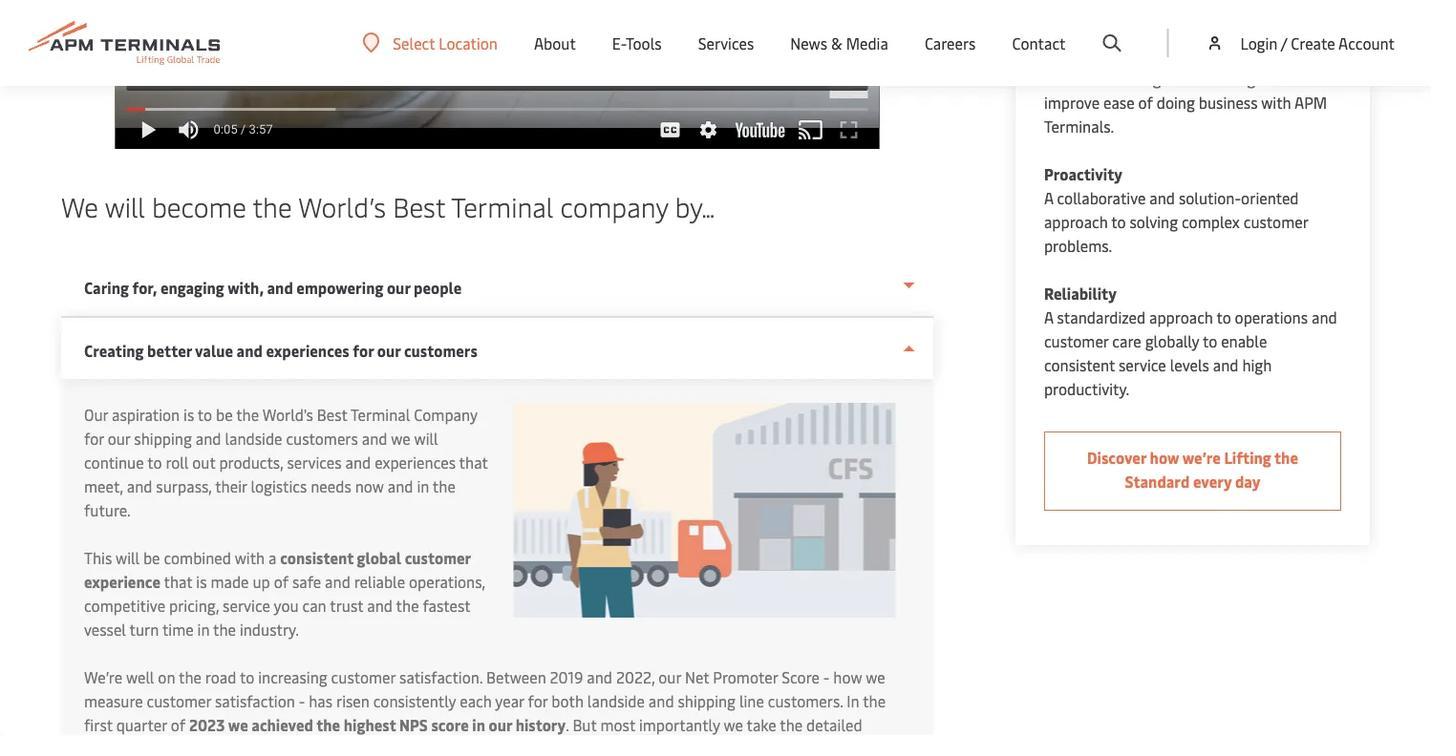 Task type: describe. For each thing, give the bounding box(es) containing it.
customer inside reliability a standardized approach to operations and customer care globally to enable consistent service levels and high productivity.
[[1044, 331, 1109, 352]]

landside inside the we're well on the road to increasing customer satisfaction. between 2019 and 2022, our net promoter score - how we measure customer satisfaction - has risen consistently each year for both landside and shipping line customers. in the first quarter of
[[588, 691, 645, 712]]

services
[[698, 33, 754, 53]]

about
[[534, 33, 576, 53]]

customers inside the creating better value and experiences for our customers dropdown button
[[404, 341, 478, 361]]

be inside our aspiration is to be the world's best terminal company for our shipping and landside customers and we will continue to roll out products, services and experiences that meet, and surpass, their logistics needs now and in the future.
[[216, 405, 233, 425]]

history
[[516, 715, 566, 736]]

2023
[[189, 715, 225, 736]]

select location
[[393, 32, 498, 53]]

&
[[831, 33, 843, 53]]

customer value image
[[513, 403, 896, 618]]

roll
[[166, 452, 189, 473]]

0 vertical spatial best
[[393, 188, 445, 224]]

the down pricing,
[[213, 620, 236, 640]]

2 horizontal spatial in
[[472, 715, 485, 736]]

terminals.
[[1044, 116, 1114, 137]]

standard
[[1125, 472, 1190, 492]]

line
[[740, 691, 764, 712]]

future.
[[84, 500, 131, 521]]

global inside we continuously enhance the connectivity of our global network, intermodal solutions and digital technologies to improve ease of doing business with apm terminals.
[[1089, 44, 1132, 65]]

reliability a standardized approach to operations and customer care globally to enable consistent service levels and high productivity.
[[1044, 283, 1338, 399]]

in
[[847, 691, 860, 712]]

for,
[[132, 278, 157, 298]]

/
[[1281, 32, 1288, 53]]

for inside our aspiration is to be the world's best terminal company for our shipping and landside customers and we will continue to roll out products, services and experiences that meet, and surpass, their logistics needs now and in the future.
[[84, 429, 104, 449]]

our inside our aspiration is to be the world's best terminal company for our shipping and landside customers and we will continue to roll out products, services and experiences that meet, and surpass, their logistics needs now and in the future.
[[108, 429, 130, 449]]

will for we will become the world's best terminal company by…
[[105, 188, 145, 224]]

that is made up of safe and reliable operations, competitive pricing, service you can trust and the fastest vessel turn time in the industry.
[[84, 572, 485, 640]]

we're
[[84, 667, 122, 688]]

creating better value and experiences for our customers button
[[61, 318, 934, 379]]

year
[[495, 691, 524, 712]]

vessel
[[84, 620, 126, 640]]

road
[[205, 667, 236, 688]]

the left "world's" at left top
[[253, 188, 292, 224]]

shipping inside the we're well on the road to increasing customer satisfaction. between 2019 and 2022, our net promoter score - how we measure customer satisfaction - has risen consistently each year for both landside and shipping line customers. in the first quarter of
[[678, 691, 736, 712]]

in inside our aspiration is to be the world's best terminal company for our shipping and landside customers and we will continue to roll out products, services and experiences that meet, and surpass, their logistics needs now and in the future.
[[417, 476, 429, 497]]

and inside "caring for, engaging with, and empowering our people" dropdown button
[[267, 278, 293, 298]]

complex
[[1182, 212, 1240, 232]]

how inside "discover how we're lifting the standard every day"
[[1150, 448, 1180, 468]]

most
[[601, 715, 636, 736]]

competitive
[[84, 596, 165, 616]]

e-
[[612, 33, 626, 53]]

news
[[791, 33, 828, 53]]

lifting
[[1225, 448, 1272, 468]]

now
[[355, 476, 384, 497]]

apm
[[1295, 92, 1327, 113]]

nps
[[399, 715, 428, 736]]

value
[[195, 341, 233, 361]]

to inside proactivity a collaborative and solution-oriented approach to solving complex customer problems.
[[1112, 212, 1126, 232]]

take
[[747, 715, 777, 736]]

creating
[[84, 341, 144, 361]]

1 horizontal spatial terminal
[[451, 188, 554, 224]]

satisfaction.
[[399, 667, 483, 688]]

well
[[126, 667, 154, 688]]

e-tools button
[[612, 0, 662, 86]]

with inside creating better value and experiences for our customers element
[[235, 548, 265, 569]]

day
[[1236, 472, 1261, 492]]

the down reliable
[[396, 596, 419, 616]]

to inside the we're well on the road to increasing customer satisfaction. between 2019 and 2022, our net promoter score - how we measure customer satisfaction - has risen consistently each year for both landside and shipping line customers. in the first quarter of
[[240, 667, 254, 688]]

select
[[393, 32, 435, 53]]

measure
[[84, 691, 143, 712]]

of right ease
[[1139, 92, 1153, 113]]

caring
[[84, 278, 129, 298]]

oriented
[[1241, 188, 1299, 208]]

reliability
[[1044, 283, 1117, 304]]

both
[[552, 691, 584, 712]]

of up solutions
[[1044, 44, 1059, 65]]

we for we will become the world's best terminal company by…
[[61, 188, 98, 224]]

a for standardized
[[1044, 307, 1054, 328]]

reliable
[[354, 572, 405, 592]]

proactivity
[[1044, 164, 1123, 184]]

combined
[[164, 548, 231, 569]]

caring for, engaging with, and empowering our people button
[[61, 255, 934, 318]]

pricing,
[[169, 596, 219, 616]]

engaging
[[161, 278, 224, 298]]

the down company
[[433, 476, 456, 497]]

a for collaborative
[[1044, 188, 1054, 208]]

turn
[[130, 620, 159, 640]]

services
[[287, 452, 342, 473]]

on
[[158, 667, 175, 688]]

global inside consistent global customer experience
[[357, 548, 401, 569]]

empowering
[[297, 278, 384, 298]]

we inside the we're well on the road to increasing customer satisfaction. between 2019 and 2022, our net promoter score - how we measure customer satisfaction - has risen consistently each year for both landside and shipping line customers. in the first quarter of
[[866, 667, 886, 688]]

customers.
[[768, 691, 843, 712]]

the right in
[[863, 691, 886, 712]]

proactivity a collaborative and solution-oriented approach to solving complex customer problems.
[[1044, 164, 1308, 256]]

discover how we're lifting the standard every day
[[1087, 448, 1299, 492]]

business
[[1199, 92, 1258, 113]]

experiences inside dropdown button
[[266, 341, 349, 361]]

news & media
[[791, 33, 889, 53]]

approach inside proactivity a collaborative and solution-oriented approach to solving complex customer problems.
[[1044, 212, 1108, 232]]

has
[[309, 691, 333, 712]]

customer inside consistent global customer experience
[[405, 548, 471, 569]]

to left roll
[[147, 452, 162, 473]]

caring for, engaging with, and empowering our people
[[84, 278, 462, 298]]

a
[[268, 548, 276, 569]]

about button
[[534, 0, 576, 86]]

for inside the we're well on the road to increasing customer satisfaction. between 2019 and 2022, our net promoter score - how we measure customer satisfaction - has risen consistently each year for both landside and shipping line customers. in the first quarter of
[[528, 691, 548, 712]]

their
[[215, 476, 247, 497]]

and inside proactivity a collaborative and solution-oriented approach to solving complex customer problems.
[[1150, 188, 1175, 208]]

every
[[1193, 472, 1232, 492]]

safe
[[292, 572, 321, 592]]

that inside our aspiration is to be the world's best terminal company for our shipping and landside customers and we will continue to roll out products, services and experiences that meet, and surpass, their logistics needs now and in the future.
[[459, 452, 488, 473]]

score
[[782, 667, 820, 688]]

quarter
[[116, 715, 167, 736]]

service inside that is made up of safe and reliable operations, competitive pricing, service you can trust and the fastest vessel turn time in the industry.
[[223, 596, 270, 616]]

is inside that is made up of safe and reliable operations, competitive pricing, service you can trust and the fastest vessel turn time in the industry.
[[196, 572, 207, 592]]

will for this will be combined with a
[[116, 548, 140, 569]]

trust
[[330, 596, 364, 616]]

between
[[486, 667, 546, 688]]

industry.
[[240, 620, 299, 640]]

become
[[152, 188, 246, 224]]

technologies
[[1187, 68, 1275, 89]]

satisfaction
[[215, 691, 295, 712]]

doing
[[1157, 92, 1195, 113]]

of inside the we're well on the road to increasing customer satisfaction. between 2019 and 2022, our net promoter score - how we measure customer satisfaction - has risen consistently each year for both landside and shipping line customers. in the first quarter of
[[171, 715, 185, 736]]

in inside that is made up of safe and reliable operations, competitive pricing, service you can trust and the fastest vessel turn time in the industry.
[[197, 620, 210, 640]]

network,
[[1136, 44, 1196, 65]]

time
[[162, 620, 194, 640]]

customer down on
[[147, 691, 211, 712]]

operations,
[[409, 572, 485, 592]]

service inside reliability a standardized approach to operations and customer care globally to enable consistent service levels and high productivity.
[[1119, 355, 1167, 376]]

levels
[[1170, 355, 1210, 376]]

landside inside our aspiration is to be the world's best terminal company for our shipping and landside customers and we will continue to roll out products, services and experiences that meet, and surpass, their logistics needs now and in the future.
[[225, 429, 282, 449]]

intermodal
[[1200, 44, 1275, 65]]

the left world's
[[236, 405, 259, 425]]



Task type: vqa. For each thing, say whether or not it's contained in the screenshot.
rightmost customers
yes



Task type: locate. For each thing, give the bounding box(es) containing it.
care
[[1113, 331, 1142, 352]]

for
[[353, 341, 374, 361], [84, 429, 104, 449], [528, 691, 548, 712]]

- left has
[[299, 691, 305, 712]]

1 vertical spatial with
[[235, 548, 265, 569]]

how inside the we're well on the road to increasing customer satisfaction. between 2019 and 2022, our net promoter score - how we measure customer satisfaction - has risen consistently each year for both landside and shipping line customers. in the first quarter of
[[834, 667, 863, 688]]

experiences inside our aspiration is to be the world's best terminal company for our shipping and landside customers and we will continue to roll out products, services and experiences that meet, and surpass, their logistics needs now and in the future.
[[375, 452, 456, 473]]

0 vertical spatial in
[[417, 476, 429, 497]]

how up standard
[[1150, 448, 1180, 468]]

detailed
[[807, 715, 863, 736]]

with left the a
[[235, 548, 265, 569]]

1 vertical spatial will
[[414, 429, 438, 449]]

that down the this will be combined with a
[[164, 572, 193, 592]]

e-tools
[[612, 33, 662, 53]]

0 horizontal spatial in
[[197, 620, 210, 640]]

by…
[[675, 188, 715, 224]]

our inside the creating better value and experiences for our customers dropdown button
[[377, 341, 401, 361]]

0 vertical spatial will
[[105, 188, 145, 224]]

1 horizontal spatial approach
[[1150, 307, 1213, 328]]

shipping inside our aspiration is to be the world's best terminal company for our shipping and landside customers and we will continue to roll out products, services and experiences that meet, and surpass, their logistics needs now and in the future.
[[134, 429, 192, 449]]

with
[[1262, 92, 1292, 113], [235, 548, 265, 569]]

1 horizontal spatial customers
[[404, 341, 478, 361]]

0 horizontal spatial that
[[164, 572, 193, 592]]

customer down the oriented
[[1244, 212, 1308, 232]]

experiences up now
[[375, 452, 456, 473]]

our left net
[[659, 667, 681, 688]]

people
[[414, 278, 462, 298]]

our
[[1063, 44, 1086, 65], [387, 278, 410, 298], [377, 341, 401, 361], [108, 429, 130, 449], [659, 667, 681, 688], [489, 715, 512, 736]]

1 horizontal spatial experiences
[[375, 452, 456, 473]]

0 horizontal spatial best
[[317, 405, 347, 425]]

to down collaborative
[[1112, 212, 1126, 232]]

to up satisfaction
[[240, 667, 254, 688]]

0 horizontal spatial landside
[[225, 429, 282, 449]]

select location button
[[362, 32, 498, 53]]

0 vertical spatial landside
[[225, 429, 282, 449]]

0 vertical spatial we
[[1044, 21, 1066, 41]]

operations
[[1235, 307, 1308, 328]]

ease
[[1104, 92, 1135, 113]]

login / create account
[[1241, 32, 1395, 53]]

1 horizontal spatial be
[[216, 405, 233, 425]]

approach up problems.
[[1044, 212, 1108, 232]]

experiences up world's
[[266, 341, 349, 361]]

aspiration
[[112, 405, 180, 425]]

increasing
[[258, 667, 328, 688]]

1 vertical spatial a
[[1044, 307, 1054, 328]]

our down year
[[489, 715, 512, 736]]

consistent up productivity. at right bottom
[[1044, 355, 1115, 376]]

better
[[147, 341, 192, 361]]

customer up risen
[[331, 667, 396, 688]]

approach inside reliability a standardized approach to operations and customer care globally to enable consistent service levels and high productivity.
[[1150, 307, 1213, 328]]

terminal
[[451, 188, 554, 224], [351, 405, 410, 425]]

customers down people
[[404, 341, 478, 361]]

we inside the . but most importantly we take the detailed
[[724, 715, 743, 736]]

tools
[[626, 33, 662, 53]]

0 vertical spatial experiences
[[266, 341, 349, 361]]

collaborative
[[1057, 188, 1146, 208]]

customers inside our aspiration is to be the world's best terminal company for our shipping and landside customers and we will continue to roll out products, services and experiences that meet, and surpass, their logistics needs now and in the future.
[[286, 429, 358, 449]]

1 vertical spatial is
[[196, 572, 207, 592]]

the
[[1222, 21, 1245, 41], [253, 188, 292, 224], [236, 405, 259, 425], [1275, 448, 1299, 468], [433, 476, 456, 497], [396, 596, 419, 616], [213, 620, 236, 640], [179, 667, 202, 688], [863, 691, 886, 712], [316, 715, 340, 736], [780, 715, 803, 736]]

best right world's
[[317, 405, 347, 425]]

0 horizontal spatial is
[[184, 405, 194, 425]]

consistently
[[373, 691, 456, 712]]

0 vertical spatial customers
[[404, 341, 478, 361]]

media
[[846, 33, 889, 53]]

0 vertical spatial terminal
[[451, 188, 554, 224]]

- right score
[[824, 667, 830, 688]]

meet,
[[84, 476, 123, 497]]

to up levels
[[1203, 331, 1218, 352]]

0 horizontal spatial we
[[61, 188, 98, 224]]

news & media button
[[791, 0, 889, 86]]

we inside we continuously enhance the connectivity of our global network, intermodal solutions and digital technologies to improve ease of doing business with apm terminals.
[[1044, 21, 1066, 41]]

1 horizontal spatial -
[[824, 667, 830, 688]]

a inside proactivity a collaborative and solution-oriented approach to solving complex customer problems.
[[1044, 188, 1054, 208]]

1 vertical spatial -
[[299, 691, 305, 712]]

1 vertical spatial we
[[61, 188, 98, 224]]

and inside the creating better value and experiences for our customers dropdown button
[[237, 341, 263, 361]]

that
[[459, 452, 488, 473], [164, 572, 193, 592]]

this
[[84, 548, 112, 569]]

consistent inside consistent global customer experience
[[280, 548, 354, 569]]

0 horizontal spatial how
[[834, 667, 863, 688]]

0 horizontal spatial shipping
[[134, 429, 192, 449]]

is
[[184, 405, 194, 425], [196, 572, 207, 592]]

that inside that is made up of safe and reliable operations, competitive pricing, service you can trust and the fastest vessel turn time in the industry.
[[164, 572, 193, 592]]

1 horizontal spatial is
[[196, 572, 207, 592]]

1 vertical spatial consistent
[[280, 548, 354, 569]]

landside up "most"
[[588, 691, 645, 712]]

with inside we continuously enhance the connectivity of our global network, intermodal solutions and digital technologies to improve ease of doing business with apm terminals.
[[1262, 92, 1292, 113]]

0 horizontal spatial approach
[[1044, 212, 1108, 232]]

1 horizontal spatial best
[[393, 188, 445, 224]]

we inside our aspiration is to be the world's best terminal company for our shipping and landside customers and we will continue to roll out products, services and experiences that meet, and surpass, their logistics needs now and in the future.
[[391, 429, 411, 449]]

be
[[216, 405, 233, 425], [143, 548, 160, 569]]

best
[[393, 188, 445, 224], [317, 405, 347, 425]]

1 vertical spatial landside
[[588, 691, 645, 712]]

the inside "discover how we're lifting the standard every day"
[[1275, 448, 1299, 468]]

0 horizontal spatial terminal
[[351, 405, 410, 425]]

creating better value and experiences for our customers
[[84, 341, 478, 361]]

risen
[[336, 691, 370, 712]]

we up caring at the top of page
[[61, 188, 98, 224]]

0 horizontal spatial be
[[143, 548, 160, 569]]

1 vertical spatial that
[[164, 572, 193, 592]]

0 vertical spatial a
[[1044, 188, 1054, 208]]

score
[[431, 715, 469, 736]]

1 vertical spatial customers
[[286, 429, 358, 449]]

made
[[211, 572, 249, 592]]

net
[[685, 667, 709, 688]]

a inside reliability a standardized approach to operations and customer care globally to enable consistent service levels and high productivity.
[[1044, 307, 1054, 328]]

service down up
[[223, 596, 270, 616]]

-
[[824, 667, 830, 688], [299, 691, 305, 712]]

productivity.
[[1044, 379, 1130, 399]]

we up solutions
[[1044, 21, 1066, 41]]

0 vertical spatial consistent
[[1044, 355, 1115, 376]]

1 vertical spatial approach
[[1150, 307, 1213, 328]]

a down proactivity at top right
[[1044, 188, 1054, 208]]

1 vertical spatial experiences
[[375, 452, 456, 473]]

digital
[[1140, 68, 1184, 89]]

needs
[[311, 476, 351, 497]]

approach up globally
[[1150, 307, 1213, 328]]

1 horizontal spatial for
[[353, 341, 374, 361]]

location
[[439, 32, 498, 53]]

0 horizontal spatial with
[[235, 548, 265, 569]]

1 vertical spatial for
[[84, 429, 104, 449]]

0 vertical spatial for
[[353, 341, 374, 361]]

will inside our aspiration is to be the world's best terminal company for our shipping and landside customers and we will continue to roll out products, services and experiences that meet, and surpass, their logistics needs now and in the future.
[[414, 429, 438, 449]]

shipping down net
[[678, 691, 736, 712]]

0 vertical spatial how
[[1150, 448, 1180, 468]]

we for we continuously enhance the connectivity of our global network, intermodal solutions and digital technologies to improve ease of doing business with apm terminals.
[[1044, 21, 1066, 41]]

of
[[1044, 44, 1059, 65], [1139, 92, 1153, 113], [274, 572, 289, 592], [171, 715, 185, 736]]

2 vertical spatial for
[[528, 691, 548, 712]]

for up history
[[528, 691, 548, 712]]

careers button
[[925, 0, 976, 86]]

highest
[[344, 715, 396, 736]]

logistics
[[251, 476, 307, 497]]

standardized
[[1057, 307, 1146, 328]]

for down our at the bottom of the page
[[84, 429, 104, 449]]

to inside we continuously enhance the connectivity of our global network, intermodal solutions and digital technologies to improve ease of doing business with apm terminals.
[[1278, 68, 1293, 89]]

0 vertical spatial approach
[[1044, 212, 1108, 232]]

0 vertical spatial shipping
[[134, 429, 192, 449]]

achieved
[[252, 715, 313, 736]]

enhance
[[1161, 21, 1219, 41]]

1 vertical spatial service
[[223, 596, 270, 616]]

best inside our aspiration is to be the world's best terminal company for our shipping and landside customers and we will continue to roll out products, services and experiences that meet, and surpass, their logistics needs now and in the future.
[[317, 405, 347, 425]]

0 horizontal spatial global
[[357, 548, 401, 569]]

1 horizontal spatial with
[[1262, 92, 1292, 113]]

0 vertical spatial service
[[1119, 355, 1167, 376]]

0 horizontal spatial service
[[223, 596, 270, 616]]

to down /
[[1278, 68, 1293, 89]]

account
[[1339, 32, 1395, 53]]

for inside dropdown button
[[353, 341, 374, 361]]

our up solutions
[[1063, 44, 1086, 65]]

2 horizontal spatial for
[[528, 691, 548, 712]]

0 horizontal spatial experiences
[[266, 341, 349, 361]]

terminal up "caring for, engaging with, and empowering our people" dropdown button
[[451, 188, 554, 224]]

0 vertical spatial -
[[824, 667, 830, 688]]

for down empowering
[[353, 341, 374, 361]]

company
[[414, 405, 478, 425]]

1 a from the top
[[1044, 188, 1054, 208]]

and inside we continuously enhance the connectivity of our global network, intermodal solutions and digital technologies to improve ease of doing business with apm terminals.
[[1111, 68, 1137, 89]]

login
[[1241, 32, 1278, 53]]

1 horizontal spatial that
[[459, 452, 488, 473]]

the right lifting
[[1275, 448, 1299, 468]]

a
[[1044, 188, 1054, 208], [1044, 307, 1054, 328]]

2 a from the top
[[1044, 307, 1054, 328]]

0 vertical spatial global
[[1089, 44, 1132, 65]]

0 vertical spatial be
[[216, 405, 233, 425]]

2 vertical spatial in
[[472, 715, 485, 736]]

1 horizontal spatial shipping
[[678, 691, 736, 712]]

be up products,
[[216, 405, 233, 425]]

you
[[274, 596, 299, 616]]

1 vertical spatial be
[[143, 548, 160, 569]]

1 vertical spatial global
[[357, 548, 401, 569]]

customer up the operations,
[[405, 548, 471, 569]]

the inside the . but most importantly we take the detailed
[[780, 715, 803, 736]]

1 horizontal spatial we
[[1044, 21, 1066, 41]]

products,
[[219, 452, 283, 473]]

consistent global customer experience
[[84, 548, 471, 592]]

we're
[[1183, 448, 1221, 468]]

continue
[[84, 452, 144, 473]]

our inside the we're well on the road to increasing customer satisfaction. between 2019 and 2022, our net promoter score - how we measure customer satisfaction - has risen consistently each year for both landside and shipping line customers. in the first quarter of
[[659, 667, 681, 688]]

of inside that is made up of safe and reliable operations, competitive pricing, service you can trust and the fastest vessel turn time in the industry.
[[274, 572, 289, 592]]

is down combined
[[196, 572, 207, 592]]

our down empowering
[[377, 341, 401, 361]]

creating better value and experiences for our customers element
[[61, 379, 934, 737]]

will left become
[[105, 188, 145, 224]]

0 horizontal spatial for
[[84, 429, 104, 449]]

our up 'continue'
[[108, 429, 130, 449]]

1 horizontal spatial consistent
[[1044, 355, 1115, 376]]

in down each
[[472, 715, 485, 736]]

1 horizontal spatial how
[[1150, 448, 1180, 468]]

to up out
[[198, 405, 212, 425]]

1 horizontal spatial in
[[417, 476, 429, 497]]

shipping
[[134, 429, 192, 449], [678, 691, 736, 712]]

in right the time
[[197, 620, 210, 640]]

our aspiration is to be the world's best terminal company for our shipping and landside customers and we will continue to roll out products, services and experiences that meet, and surpass, their logistics needs now and in the future.
[[84, 405, 488, 521]]

our left people
[[387, 278, 410, 298]]

our inside we continuously enhance the connectivity of our global network, intermodal solutions and digital technologies to improve ease of doing business with apm terminals.
[[1063, 44, 1086, 65]]

to up enable
[[1217, 307, 1231, 328]]

customer down standardized
[[1044, 331, 1109, 352]]

services button
[[698, 0, 754, 86]]

discover how we're lifting the standard every day link
[[1044, 432, 1342, 511]]

1 horizontal spatial global
[[1089, 44, 1132, 65]]

be up experience
[[143, 548, 160, 569]]

1 vertical spatial terminal
[[351, 405, 410, 425]]

is inside our aspiration is to be the world's best terminal company for our shipping and landside customers and we will continue to roll out products, services and experiences that meet, and surpass, their logistics needs now and in the future.
[[184, 405, 194, 425]]

customer inside proactivity a collaborative and solution-oriented approach to solving complex customer problems.
[[1244, 212, 1308, 232]]

importantly
[[639, 715, 720, 736]]

0 horizontal spatial customers
[[286, 429, 358, 449]]

1 vertical spatial best
[[317, 405, 347, 425]]

improve
[[1044, 92, 1100, 113]]

service down care
[[1119, 355, 1167, 376]]

customer
[[1244, 212, 1308, 232], [1044, 331, 1109, 352], [405, 548, 471, 569], [331, 667, 396, 688], [147, 691, 211, 712]]

that down company
[[459, 452, 488, 473]]

0 horizontal spatial -
[[299, 691, 305, 712]]

connectivity
[[1249, 21, 1332, 41]]

of left 2023
[[171, 715, 185, 736]]

the inside we continuously enhance the connectivity of our global network, intermodal solutions and digital technologies to improve ease of doing business with apm terminals.
[[1222, 21, 1245, 41]]

. but most importantly we take the detailed
[[84, 715, 863, 737]]

first
[[84, 715, 113, 736]]

the down customers.
[[780, 715, 803, 736]]

will up experience
[[116, 548, 140, 569]]

the down has
[[316, 715, 340, 736]]

consistent up safe
[[280, 548, 354, 569]]

terminal inside our aspiration is to be the world's best terminal company for our shipping and landside customers and we will continue to roll out products, services and experiences that meet, and surpass, their logistics needs now and in the future.
[[351, 405, 410, 425]]

global down continuously
[[1089, 44, 1132, 65]]

we're well on the road to increasing customer satisfaction. between 2019 and 2022, our net promoter score - how we measure customer satisfaction - has risen consistently each year for both landside and shipping line customers. in the first quarter of
[[84, 667, 886, 736]]

2 vertical spatial will
[[116, 548, 140, 569]]

consistent inside reliability a standardized approach to operations and customer care globally to enable consistent service levels and high productivity.
[[1044, 355, 1115, 376]]

.
[[566, 715, 569, 736]]

global up reliable
[[357, 548, 401, 569]]

0 horizontal spatial consistent
[[280, 548, 354, 569]]

the right on
[[179, 667, 202, 688]]

0 vertical spatial that
[[459, 452, 488, 473]]

landside up products,
[[225, 429, 282, 449]]

1 vertical spatial how
[[834, 667, 863, 688]]

0 vertical spatial with
[[1262, 92, 1292, 113]]

best right "world's" at left top
[[393, 188, 445, 224]]

can
[[302, 596, 326, 616]]

1 vertical spatial in
[[197, 620, 210, 640]]

careers
[[925, 33, 976, 53]]

1 vertical spatial shipping
[[678, 691, 736, 712]]

0 vertical spatial is
[[184, 405, 194, 425]]

surpass,
[[156, 476, 212, 497]]

a down reliability
[[1044, 307, 1054, 328]]

1 horizontal spatial service
[[1119, 355, 1167, 376]]

up
[[253, 572, 270, 592]]

2019
[[550, 667, 583, 688]]

terminal left company
[[351, 405, 410, 425]]

will down company
[[414, 429, 438, 449]]

in right now
[[417, 476, 429, 497]]

shipping up roll
[[134, 429, 192, 449]]

1 horizontal spatial landside
[[588, 691, 645, 712]]

of right up
[[274, 572, 289, 592]]

globally
[[1145, 331, 1200, 352]]

is right aspiration
[[184, 405, 194, 425]]

the up intermodal
[[1222, 21, 1245, 41]]

our inside "caring for, engaging with, and empowering our people" dropdown button
[[387, 278, 410, 298]]

with,
[[228, 278, 264, 298]]

how up in
[[834, 667, 863, 688]]

customers up services
[[286, 429, 358, 449]]

with left apm
[[1262, 92, 1292, 113]]



